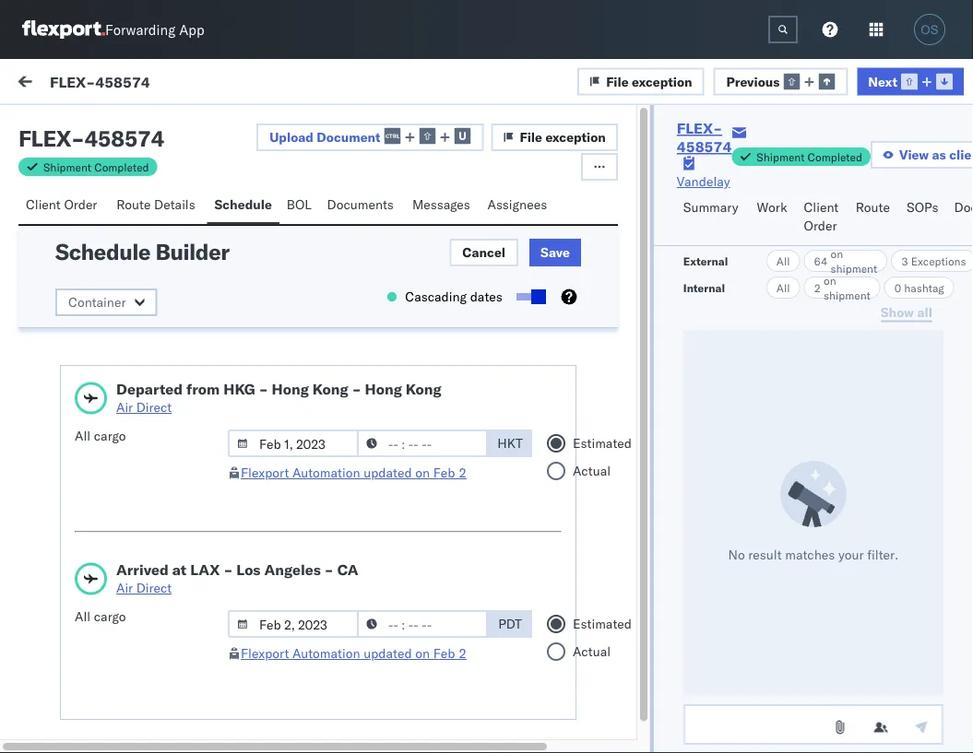 Task type: locate. For each thing, give the bounding box(es) containing it.
on down the 64
[[824, 274, 837, 287]]

external down 'summary' 'button' at the right
[[684, 254, 728, 268]]

ttt for dec 20, 2026, 12:39 am pst
[[55, 231, 70, 247]]

2026, left the 12:33
[[382, 394, 418, 410]]

work
[[53, 71, 100, 96], [791, 160, 815, 174]]

shipment right the 64
[[831, 262, 878, 275]]

forwarding
[[105, 21, 176, 38]]

1 vertical spatial automation
[[292, 646, 360, 662]]

dec 17, 2026, 6:47 pm pst
[[332, 482, 498, 498], [332, 570, 498, 586]]

client for right client order button
[[804, 199, 839, 215]]

j down test msg
[[63, 466, 66, 478]]

1 estimated from the top
[[573, 436, 632, 452]]

actual
[[573, 463, 611, 479], [573, 644, 611, 660]]

matches
[[785, 547, 835, 563]]

lax
[[190, 561, 220, 579]]

arrived at lax - los angeles - ca air direct
[[116, 561, 359, 597]]

1 am from the top
[[460, 216, 481, 232]]

flexport automation updated on feb 2 button for ca
[[241, 646, 467, 662]]

2 air from the top
[[116, 580, 133, 597]]

0 vertical spatial air
[[116, 400, 133, 416]]

route for route details
[[117, 197, 151, 213]]

1 vertical spatial dec 17, 2026, 6:47 pm pst
[[332, 570, 498, 586]]

0 vertical spatial 20,
[[358, 216, 378, 232]]

message inside button
[[214, 117, 268, 133]]

1 vertical spatial flex- 458574
[[749, 216, 835, 232]]

on inside 2 on shipment
[[824, 274, 837, 287]]

flex
[[18, 125, 71, 152]]

1 horizontal spatial client order button
[[797, 191, 849, 245]]

17, for 458574
[[358, 570, 378, 586]]

client order down flex
[[26, 197, 97, 213]]

2 down the 64
[[814, 281, 821, 295]]

feb down -- : -- -- text field
[[434, 646, 455, 662]]

1 vertical spatial flexport automation updated on feb 2 button
[[241, 646, 467, 662]]

bol
[[287, 197, 312, 213]]

MMM D, YYYY text field
[[228, 430, 359, 458]]

on down -- : -- -- text box in the bottom of the page
[[415, 465, 430, 481]]

3 20, from the top
[[358, 394, 378, 410]]

0 horizontal spatial client order
[[26, 197, 97, 213]]

all cargo for arrived
[[75, 609, 126, 625]]

3 test from the top
[[55, 584, 78, 601]]

direct
[[136, 400, 172, 416], [136, 580, 172, 597]]

os
[[921, 23, 939, 36]]

am for 12:39
[[460, 216, 481, 232]]

2 automation from the top
[[292, 646, 360, 662]]

am for 12:33
[[460, 394, 481, 410]]

external (0) button
[[22, 109, 116, 145]]

0 vertical spatial automation
[[292, 465, 360, 481]]

0 horizontal spatial external
[[30, 117, 78, 133]]

flex- up result
[[749, 482, 787, 498]]

on down -- : -- -- text field
[[415, 646, 430, 662]]

ttt for dec 20, 2026, 12:35 am pst
[[55, 320, 70, 336]]

dec 8, 2026, 6:39 pm pst
[[332, 658, 490, 674]]

file exception button
[[578, 68, 705, 95], [578, 68, 705, 95], [491, 124, 618, 151], [491, 124, 618, 151]]

1 vertical spatial feb
[[434, 646, 455, 662]]

0 horizontal spatial internal
[[124, 117, 169, 133]]

message for message button
[[137, 76, 191, 92]]

test down test msg
[[55, 496, 78, 512]]

5 jason- from the top
[[90, 729, 131, 745]]

flex- 458574 down work
[[749, 216, 835, 232]]

test for flex-
[[55, 496, 78, 512]]

2
[[814, 281, 821, 295], [459, 465, 467, 481], [459, 646, 467, 662]]

zhao for dec 20, 2026, 12:33 am pst
[[158, 376, 187, 392]]

1 vertical spatial 20,
[[358, 305, 378, 321]]

jason-test zhao for dec 20, 2026, 12:35 am pst
[[90, 288, 187, 304]]

schedule
[[214, 197, 272, 213], [55, 238, 151, 266]]

message
[[137, 76, 191, 92], [214, 117, 268, 133], [57, 160, 101, 174]]

pst down dates
[[484, 305, 507, 321]]

1 vertical spatial schedule
[[55, 238, 151, 266]]

feb for arrived at lax - los angeles - ca
[[434, 646, 455, 662]]

(0) inside button
[[81, 117, 105, 133]]

jason- for dec 17, 2026, 6:47 pm pst
[[90, 553, 131, 569]]

1 test from the top
[[55, 408, 78, 424]]

hkt
[[498, 436, 523, 452]]

shipment for 64 on shipment
[[831, 262, 878, 275]]

20, for dec 20, 2026, 12:35 am pst
[[358, 305, 378, 321]]

0 vertical spatial 2
[[814, 281, 821, 295]]

am right the 12:33
[[460, 394, 481, 410]]

shipment down 64 on shipment
[[824, 288, 871, 302]]

internal (0) button
[[116, 109, 207, 145]]

1 direct from the top
[[136, 400, 172, 416]]

2 air direct link from the top
[[116, 579, 359, 598]]

1 vertical spatial air direct link
[[116, 579, 359, 598]]

1 vertical spatial flexport automation updated on feb 2
[[241, 646, 467, 662]]

on right the 64
[[831, 247, 844, 261]]

route
[[117, 197, 151, 213], [856, 199, 890, 215]]

air direct link for los
[[116, 579, 359, 598]]

client down related work item/shipment
[[804, 199, 839, 215]]

dec 17, 2026, 6:47 pm pst for 458574
[[332, 570, 498, 586]]

flex- 458574 link
[[677, 119, 732, 156]]

all button
[[767, 250, 800, 272], [767, 277, 800, 299]]

3 test from the top
[[131, 376, 155, 392]]

os button
[[909, 8, 951, 51]]

0
[[895, 281, 902, 295]]

1 vertical spatial all button
[[767, 277, 800, 299]]

0 vertical spatial test
[[55, 408, 78, 424]]

0 vertical spatial flexport
[[241, 465, 289, 481]]

0 vertical spatial file
[[606, 73, 629, 89]]

schedule builder
[[55, 238, 229, 266]]

ttt up container at the left top of page
[[55, 231, 70, 247]]

4 dec from the top
[[332, 482, 355, 498]]

am up cancel
[[460, 216, 481, 232]]

1 horizontal spatial shipment completed
[[757, 150, 863, 164]]

1 resize handle column header from the left
[[301, 154, 324, 754]]

j left container at the left top of page
[[63, 290, 66, 302]]

2 cargo from the top
[[94, 609, 126, 625]]

0 vertical spatial z
[[66, 201, 72, 212]]

j down @
[[63, 731, 66, 743]]

client order button up the 64
[[797, 191, 849, 245]]

j down flex
[[63, 201, 66, 212]]

1 horizontal spatial client
[[804, 199, 839, 215]]

1 horizontal spatial route
[[856, 199, 890, 215]]

work for related
[[791, 160, 815, 174]]

flex- 458574 up matches
[[749, 482, 835, 498]]

2 direct from the top
[[136, 580, 172, 597]]

all cargo down arrived
[[75, 609, 126, 625]]

0 vertical spatial work
[[53, 71, 100, 96]]

0 vertical spatial direct
[[136, 400, 172, 416]]

0 vertical spatial all cargo
[[75, 428, 126, 444]]

document
[[317, 129, 381, 145]]

external down my work
[[30, 117, 78, 133]]

2 ttt from the top
[[55, 320, 70, 336]]

1 jason- from the top
[[90, 199, 131, 215]]

cascading
[[405, 289, 467, 305]]

on
[[831, 247, 844, 261], [824, 274, 837, 287], [415, 465, 430, 481], [415, 646, 430, 662]]

flexport automation updated on feb 2 down mmm d, yyyy text field on the bottom left of page
[[241, 465, 467, 481]]

am
[[460, 216, 481, 232], [460, 305, 481, 321], [460, 394, 481, 410]]

2 z from the top
[[66, 290, 72, 302]]

0 vertical spatial order
[[64, 197, 97, 213]]

dec 20, 2026, 12:33 am pst
[[332, 394, 507, 410]]

next button
[[858, 68, 964, 95]]

17,
[[358, 482, 378, 498], [358, 570, 378, 586]]

20,
[[358, 216, 378, 232], [358, 305, 378, 321], [358, 394, 378, 410]]

flexport automation updated on feb 2
[[241, 465, 467, 481], [241, 646, 467, 662]]

0 vertical spatial all button
[[767, 250, 800, 272]]

kong
[[313, 380, 349, 399], [406, 380, 442, 399]]

direct down arrived
[[136, 580, 172, 597]]

2 actual from the top
[[573, 644, 611, 660]]

departed
[[116, 380, 183, 399]]

4 zhao from the top
[[158, 553, 187, 569]]

2 6:47 from the top
[[421, 570, 449, 586]]

flexport automation updated on feb 2 for hong
[[241, 465, 467, 481]]

2 feb from the top
[[434, 646, 455, 662]]

2 vertical spatial 2
[[459, 646, 467, 662]]

1 horizontal spatial (0)
[[172, 117, 196, 133]]

0 vertical spatial 6:47
[[421, 482, 449, 498]]

pm for flex-
[[452, 482, 472, 498]]

1 horizontal spatial file
[[606, 73, 629, 89]]

5 j from the top
[[63, 555, 66, 566]]

2 flexport from the top
[[241, 646, 289, 662]]

z
[[66, 201, 72, 212], [66, 290, 72, 302], [66, 731, 72, 743]]

1 vertical spatial z
[[66, 290, 72, 302]]

0 horizontal spatial client order button
[[18, 188, 109, 224]]

client order for right client order button
[[804, 199, 839, 234]]

internal down message button
[[124, 117, 169, 133]]

1 (0) from the left
[[81, 117, 105, 133]]

6:47 up -- : -- -- text field
[[421, 570, 449, 586]]

4 test from the top
[[131, 553, 155, 569]]

1 vertical spatial 6:47
[[421, 570, 449, 586]]

2 vertical spatial am
[[460, 394, 481, 410]]

1 hong from the left
[[272, 380, 309, 399]]

1 horizontal spatial client order
[[804, 199, 839, 234]]

(0) inside button
[[172, 117, 196, 133]]

shipment completed down flex - 458574
[[43, 160, 149, 174]]

all cargo down msg
[[75, 428, 126, 444]]

20, up -- : -- -- text box in the bottom of the page
[[358, 394, 378, 410]]

schedule for schedule
[[214, 197, 272, 213]]

2 estimated from the top
[[573, 616, 632, 633]]

0 vertical spatial schedule
[[214, 197, 272, 213]]

flexport down mmm d, yyyy text box in the left of the page
[[241, 646, 289, 662]]

zhao for dec 20, 2026, 12:39 am pst
[[158, 199, 187, 215]]

completed down flex - 458574
[[94, 160, 149, 174]]

2 17, from the top
[[358, 570, 378, 586]]

view as clien
[[900, 147, 974, 163]]

2026, left 12:35
[[382, 305, 418, 321]]

1 j z from the top
[[63, 201, 72, 212]]

3 jason-test zhao from the top
[[90, 376, 187, 392]]

kong up mmm d, yyyy text field on the bottom left of page
[[313, 380, 349, 399]]

1 j from the top
[[63, 201, 66, 212]]

updated
[[364, 465, 412, 481], [364, 646, 412, 662]]

automation down mmm d, yyyy text field on the bottom left of page
[[292, 465, 360, 481]]

flexport automation updated on feb 2 button down mmm d, yyyy text field on the bottom left of page
[[241, 465, 467, 481]]

@
[[55, 673, 66, 689]]

2 vertical spatial 20,
[[358, 394, 378, 410]]

flexport for los
[[241, 646, 289, 662]]

route left details
[[117, 197, 151, 213]]

file exception up flex- 458574 link
[[606, 73, 693, 89]]

1 cargo from the top
[[94, 428, 126, 444]]

jason-test zhao
[[90, 199, 187, 215], [90, 288, 187, 304], [90, 376, 187, 392], [90, 553, 187, 569], [90, 729, 187, 745]]

builder
[[156, 238, 229, 266]]

0 vertical spatial exception
[[632, 73, 693, 89]]

2 20, from the top
[[358, 305, 378, 321]]

test
[[131, 199, 155, 215], [131, 288, 155, 304], [131, 376, 155, 392], [131, 553, 155, 569], [131, 729, 155, 745]]

0 vertical spatial updated
[[364, 465, 412, 481]]

shipment inside 64 on shipment
[[831, 262, 878, 275]]

j left arrived
[[63, 555, 66, 566]]

0 vertical spatial feb
[[434, 465, 455, 481]]

feb
[[434, 465, 455, 481], [434, 646, 455, 662]]

2 zhao from the top
[[158, 288, 187, 304]]

completed
[[808, 150, 863, 164], [94, 160, 149, 174]]

4 jason- from the top
[[90, 553, 131, 569]]

1 vertical spatial am
[[460, 305, 481, 321]]

1 vertical spatial cargo
[[94, 609, 126, 625]]

0 vertical spatial air direct link
[[116, 399, 442, 417]]

shipment down flex
[[43, 160, 91, 174]]

flexport automation updated on feb 2 button down mmm d, yyyy text box in the left of the page
[[241, 646, 467, 662]]

work button
[[750, 191, 797, 245]]

view
[[900, 147, 929, 163]]

pst up hkt
[[484, 394, 507, 410]]

1 vertical spatial estimated
[[573, 616, 632, 633]]

2 dec from the top
[[332, 305, 355, 321]]

internal for internal
[[684, 281, 725, 295]]

6:47 down -- : -- -- text box in the bottom of the page
[[421, 482, 449, 498]]

app
[[179, 21, 205, 38]]

2 updated from the top
[[364, 646, 412, 662]]

1 test from the top
[[131, 199, 155, 215]]

jason-test zhao for dec 17, 2026, 6:47 pm pst
[[90, 553, 187, 569]]

route inside route details button
[[117, 197, 151, 213]]

0 horizontal spatial kong
[[313, 380, 349, 399]]

2 flexport automation updated on feb 2 from the top
[[241, 646, 467, 662]]

1 20, from the top
[[358, 216, 378, 232]]

message inside button
[[137, 76, 191, 92]]

0 horizontal spatial message
[[57, 160, 101, 174]]

0 horizontal spatial schedule
[[55, 238, 151, 266]]

2 for arrived at lax - los angeles - ca
[[459, 646, 467, 662]]

3 am from the top
[[460, 394, 481, 410]]

j z down schedule builder
[[63, 290, 72, 302]]

jason-test zhao for dec 20, 2026, 12:39 am pst
[[90, 199, 187, 215]]

test for dec 20, 2026, 12:35 am pst
[[131, 288, 155, 304]]

schedule inside button
[[214, 197, 272, 213]]

schedule left 'bol'
[[214, 197, 272, 213]]

1 vertical spatial direct
[[136, 580, 172, 597]]

20, down documents
[[358, 216, 378, 232]]

1 flexport automation updated on feb 2 button from the top
[[241, 465, 467, 481]]

2 jason-test zhao from the top
[[90, 288, 187, 304]]

1 vertical spatial flexport
[[241, 646, 289, 662]]

2 all button from the top
[[767, 277, 800, 299]]

flexport automation updated on feb 2 down mmm d, yyyy text box in the left of the page
[[241, 646, 467, 662]]

-
[[71, 125, 84, 152], [540, 216, 548, 232], [540, 305, 548, 321], [259, 380, 268, 399], [352, 380, 361, 399], [540, 482, 548, 498], [224, 561, 233, 579], [325, 561, 334, 579], [540, 658, 548, 674]]

estimated right hkt
[[573, 436, 632, 452]]

3 resize handle column header from the left
[[718, 154, 740, 754]]

file exception up category
[[520, 129, 606, 145]]

zhao for dec 20, 2026, 12:35 am pst
[[158, 288, 187, 304]]

shipment
[[757, 150, 805, 164], [43, 160, 91, 174]]

1 vertical spatial external
[[684, 254, 728, 268]]

None checkbox
[[517, 293, 542, 301]]

1 vertical spatial exception
[[546, 129, 606, 145]]

3 jason- from the top
[[90, 376, 131, 392]]

file
[[606, 73, 629, 89], [520, 129, 543, 145]]

1 all cargo from the top
[[75, 428, 126, 444]]

2 j z from the top
[[63, 290, 72, 302]]

estimated right pdt
[[573, 616, 632, 633]]

2 test from the top
[[131, 288, 155, 304]]

external for external (0)
[[30, 117, 78, 133]]

2 test from the top
[[55, 496, 78, 512]]

flex- up vandelay
[[677, 119, 723, 137]]

0 vertical spatial flexport automation updated on feb 2
[[241, 465, 467, 481]]

z for dec 20, 2026, 12:39 am pst
[[66, 201, 72, 212]]

(0)
[[81, 117, 105, 133], [172, 117, 196, 133]]

0 vertical spatial j z
[[63, 201, 72, 212]]

flex-
[[50, 72, 95, 91], [677, 119, 723, 137], [749, 216, 787, 232], [749, 482, 787, 498]]

1 17, from the top
[[358, 482, 378, 498]]

cargo for departed
[[94, 428, 126, 444]]

flexport. image
[[22, 20, 105, 39]]

estimated
[[573, 436, 632, 452], [573, 616, 632, 633]]

3 j from the top
[[63, 378, 66, 390]]

direct inside arrived at lax - los angeles - ca air direct
[[136, 580, 172, 597]]

0 vertical spatial estimated
[[573, 436, 632, 452]]

internal inside button
[[124, 117, 169, 133]]

dates
[[470, 289, 503, 305]]

order down flex - 458574
[[64, 197, 97, 213]]

direct inside departed from hkg - hong kong - hong kong air direct
[[136, 400, 172, 416]]

2 flexport automation updated on feb 2 button from the top
[[241, 646, 467, 662]]

1 horizontal spatial file exception
[[606, 73, 693, 89]]

2 right 6:39
[[459, 646, 467, 662]]

doc button
[[947, 191, 974, 245]]

4 jason-test zhao from the top
[[90, 553, 187, 569]]

automation down mmm d, yyyy text box in the left of the page
[[292, 646, 360, 662]]

test msg
[[55, 408, 105, 424]]

pm up -- : -- -- text field
[[452, 570, 472, 586]]

j z down flex
[[63, 201, 72, 212]]

hong right hkg
[[272, 380, 309, 399]]

1 ttt from the top
[[55, 231, 70, 247]]

external
[[30, 117, 78, 133], [684, 254, 728, 268]]

message left the list
[[214, 117, 268, 133]]

direct down departed
[[136, 400, 172, 416]]

flexport automation updated on feb 2 button for hong
[[241, 465, 467, 481]]

message down flex - 458574
[[57, 160, 101, 174]]

internal down 'summary' 'button' at the right
[[684, 281, 725, 295]]

completed right related at the right
[[808, 150, 863, 164]]

1 actual from the top
[[573, 463, 611, 479]]

flexport automation updated on feb 2 button
[[241, 465, 467, 481], [241, 646, 467, 662]]

3 dec from the top
[[332, 394, 355, 410]]

1 vertical spatial internal
[[684, 281, 725, 295]]

client order button down flex
[[18, 188, 109, 224]]

1 dec 17, 2026, 6:47 pm pst from the top
[[332, 482, 498, 498]]

1 horizontal spatial hong
[[365, 380, 402, 399]]

17, up -- : -- -- text field
[[358, 570, 378, 586]]

j z for dec 20, 2026, 12:39 am pst
[[63, 201, 72, 212]]

5 jason-test zhao from the top
[[90, 729, 187, 745]]

1 vertical spatial 17,
[[358, 570, 378, 586]]

pm right 6:39
[[444, 658, 464, 674]]

automation
[[292, 465, 360, 481], [292, 646, 360, 662]]

1 jason-test zhao from the top
[[90, 199, 187, 215]]

1 updated from the top
[[364, 465, 412, 481]]

1 vertical spatial shipment
[[824, 288, 871, 302]]

1 flexport from the top
[[241, 465, 289, 481]]

exception up flex- 458574 link
[[632, 73, 693, 89]]

shipment inside 2 on shipment
[[824, 288, 871, 302]]

resize handle column header for related work item/shipment
[[926, 154, 949, 754]]

0 horizontal spatial hong
[[272, 380, 309, 399]]

exception up category
[[546, 129, 606, 145]]

0 horizontal spatial work
[[53, 71, 100, 96]]

cargo
[[94, 428, 126, 444], [94, 609, 126, 625]]

1 horizontal spatial external
[[684, 254, 728, 268]]

1 zhao from the top
[[158, 199, 187, 215]]

2 jason- from the top
[[90, 288, 131, 304]]

2 dec 17, 2026, 6:47 pm pst from the top
[[332, 570, 498, 586]]

3 z from the top
[[66, 731, 72, 743]]

0 vertical spatial shipment
[[831, 262, 878, 275]]

shipment completed
[[757, 150, 863, 164], [43, 160, 149, 174]]

air down arrived
[[116, 580, 133, 597]]

1 horizontal spatial work
[[791, 160, 815, 174]]

pst
[[484, 216, 507, 232], [484, 305, 507, 321], [484, 394, 507, 410], [475, 482, 498, 498], [475, 570, 498, 586], [467, 658, 490, 674]]

1 vertical spatial air
[[116, 580, 133, 597]]

exception
[[632, 73, 693, 89], [546, 129, 606, 145]]

flexport down mmm d, yyyy text field on the bottom left of page
[[241, 465, 289, 481]]

route inside 'route' button
[[856, 199, 890, 215]]

(0) down message button
[[172, 117, 196, 133]]

j up @
[[63, 643, 66, 654]]

order up the 64
[[804, 218, 837, 234]]

all button for 64
[[767, 250, 800, 272]]

j z for dec 20, 2026, 12:35 am pst
[[63, 290, 72, 302]]

0 vertical spatial 17,
[[358, 482, 378, 498]]

0 horizontal spatial completed
[[94, 160, 149, 174]]

hong left the 12:33
[[365, 380, 402, 399]]

j
[[63, 201, 66, 212], [63, 290, 66, 302], [63, 378, 66, 390], [63, 466, 66, 478], [63, 555, 66, 566], [63, 643, 66, 654], [63, 731, 66, 743]]

work
[[757, 199, 788, 215]]

1 horizontal spatial order
[[804, 218, 837, 234]]

2026, left the 12:39
[[382, 216, 418, 232]]

dec 17, 2026, 6:47 pm pst down -- : -- -- text box in the bottom of the page
[[332, 482, 498, 498]]

1 air direct link from the top
[[116, 399, 442, 417]]

None text field
[[769, 16, 798, 43], [684, 705, 944, 746], [769, 16, 798, 43], [684, 705, 944, 746]]

1 automation from the top
[[292, 465, 360, 481]]

client down flex
[[26, 197, 61, 213]]

dec 17, 2026, 6:47 pm pst up -- : -- -- text field
[[332, 570, 498, 586]]

2 vertical spatial z
[[66, 731, 72, 743]]

1 horizontal spatial kong
[[406, 380, 442, 399]]

dec 17, 2026, 6:47 pm pst for flex-
[[332, 482, 498, 498]]

previous button
[[714, 68, 848, 95]]

1 all button from the top
[[767, 250, 800, 272]]

(0) down flex-458574
[[81, 117, 105, 133]]

air down departed
[[116, 400, 133, 416]]

estimated for departed from hkg - hong kong - hong kong
[[573, 436, 632, 452]]

20, for dec 20, 2026, 12:33 am pst
[[358, 394, 378, 410]]

resize handle column header
[[301, 154, 324, 754], [510, 154, 532, 754], [718, 154, 740, 754], [926, 154, 949, 754]]

1 z from the top
[[66, 201, 72, 212]]

2 (0) from the left
[[172, 117, 196, 133]]

test left msg
[[55, 408, 78, 424]]

2 horizontal spatial message
[[214, 117, 268, 133]]

0 vertical spatial message
[[137, 76, 191, 92]]

2 vertical spatial j z
[[63, 731, 72, 743]]

1 vertical spatial updated
[[364, 646, 412, 662]]

2 all cargo from the top
[[75, 609, 126, 625]]

test up @
[[55, 584, 78, 601]]

shipment completed up work
[[757, 150, 863, 164]]

1 vertical spatial message
[[214, 117, 268, 133]]

1 kong from the left
[[313, 380, 349, 399]]

air
[[116, 400, 133, 416], [116, 580, 133, 597]]

work right related at the right
[[791, 160, 815, 174]]

1 vertical spatial actual
[[573, 644, 611, 660]]

flex- 458574 up vandelay
[[677, 119, 732, 156]]

1 vertical spatial 2
[[459, 465, 467, 481]]

pdt
[[498, 616, 522, 633]]

on inside 64 on shipment
[[831, 247, 844, 261]]

flex- 458574 for dec 17, 2026, 6:47 pm pst
[[749, 482, 835, 498]]

0 horizontal spatial client
[[26, 197, 61, 213]]

2026,
[[382, 216, 418, 232], [382, 305, 418, 321], [382, 394, 418, 410], [382, 482, 418, 498], [382, 570, 418, 586], [374, 658, 410, 674]]

0 horizontal spatial order
[[64, 197, 97, 213]]

category
[[541, 160, 586, 174]]

pst down hkt
[[475, 482, 498, 498]]

cascading dates
[[405, 289, 503, 305]]

sops button
[[900, 191, 947, 245]]

client order button
[[18, 188, 109, 224], [797, 191, 849, 245]]

1 6:47 from the top
[[421, 482, 449, 498]]

updated left 6:39
[[364, 646, 412, 662]]

1 feb from the top
[[434, 465, 455, 481]]

1 horizontal spatial exception
[[632, 73, 693, 89]]

1 air from the top
[[116, 400, 133, 416]]

1 vertical spatial all cargo
[[75, 609, 126, 625]]

air inside arrived at lax - los angeles - ca air direct
[[116, 580, 133, 597]]

4 resize handle column header from the left
[[926, 154, 949, 754]]

0 vertical spatial dec 17, 2026, 6:47 pm pst
[[332, 482, 498, 498]]

2 am from the top
[[460, 305, 481, 321]]

updated down -- : -- -- text box in the bottom of the page
[[364, 465, 412, 481]]

1 vertical spatial j z
[[63, 290, 72, 302]]

0 vertical spatial am
[[460, 216, 481, 232]]

0 horizontal spatial route
[[117, 197, 151, 213]]

2 down -- : -- -- text box in the bottom of the page
[[459, 465, 467, 481]]

0 vertical spatial external
[[30, 117, 78, 133]]

test for 458574
[[55, 584, 78, 601]]

3 zhao from the top
[[158, 376, 187, 392]]

0 vertical spatial actual
[[573, 463, 611, 479]]

1 flexport automation updated on feb 2 from the top
[[241, 465, 467, 481]]

jason- for dec 20, 2026, 12:35 am pst
[[90, 288, 131, 304]]

8,
[[358, 658, 370, 674]]

1 vertical spatial order
[[804, 218, 837, 234]]

external inside external (0) button
[[30, 117, 78, 133]]

feb down -- : -- -- text box in the bottom of the page
[[434, 465, 455, 481]]

1 horizontal spatial message
[[137, 76, 191, 92]]

am down dates
[[460, 305, 481, 321]]

route details
[[117, 197, 195, 213]]

jason-
[[90, 199, 131, 215], [90, 288, 131, 304], [90, 376, 131, 392], [90, 553, 131, 569], [90, 729, 131, 745]]



Task type: describe. For each thing, give the bounding box(es) containing it.
previous
[[727, 73, 780, 89]]

0 horizontal spatial shipment
[[43, 160, 91, 174]]

dec 20, 2026, 12:35 am pst
[[332, 305, 507, 321]]

2 vertical spatial message
[[57, 160, 101, 174]]

(0) for internal (0)
[[172, 117, 196, 133]]

message list button
[[207, 109, 302, 145]]

z for dec 20, 2026, 12:35 am pst
[[66, 290, 72, 302]]

automation for angeles
[[292, 646, 360, 662]]

vandelay
[[677, 173, 730, 190]]

sops
[[907, 199, 939, 215]]

messages button
[[405, 188, 480, 224]]

64
[[814, 254, 828, 268]]

filter.
[[868, 547, 899, 563]]

flexport for hong
[[241, 465, 289, 481]]

departed from hkg - hong kong - hong kong air direct
[[116, 380, 442, 416]]

vandelay link
[[677, 173, 730, 191]]

route for route
[[856, 199, 890, 215]]

flex-458574
[[50, 72, 150, 91]]

6 j from the top
[[63, 643, 66, 654]]

clien
[[950, 147, 974, 163]]

view as clien button
[[871, 141, 974, 169]]

3 j z from the top
[[63, 731, 72, 743]]

bol button
[[279, 188, 320, 224]]

client for client order button to the left
[[26, 197, 61, 213]]

msg
[[81, 408, 105, 424]]

details
[[154, 197, 195, 213]]

exceptions
[[911, 254, 967, 268]]

shipment for 2 on shipment
[[824, 288, 871, 302]]

20, for dec 20, 2026, 12:39 am pst
[[358, 216, 378, 232]]

2026, right the 8,
[[374, 658, 410, 674]]

hashtag
[[905, 281, 945, 295]]

2 vertical spatial pm
[[444, 658, 464, 674]]

arrived
[[116, 561, 169, 579]]

4 j from the top
[[63, 466, 66, 478]]

1 horizontal spatial completed
[[808, 150, 863, 164]]

0 hashtag
[[895, 281, 945, 295]]

documents button
[[320, 188, 405, 224]]

am for 12:35
[[460, 305, 481, 321]]

from
[[186, 380, 220, 399]]

jason-test zhao for dec 20, 2026, 12:33 am pst
[[90, 376, 187, 392]]

your
[[839, 547, 864, 563]]

automation for kong
[[292, 465, 360, 481]]

cancel
[[463, 245, 506, 261]]

actual for departed from hkg - hong kong - hong kong
[[573, 463, 611, 479]]

container
[[68, 294, 126, 311]]

pst down assignees
[[484, 216, 507, 232]]

item/shipment
[[818, 160, 893, 174]]

test for dec 20, 2026, 12:33 am pst
[[131, 376, 155, 392]]

(0) for external (0)
[[81, 117, 105, 133]]

actual for arrived at lax - los angeles - ca
[[573, 644, 611, 660]]

5 test from the top
[[131, 729, 155, 745]]

estimated for arrived at lax - los angeles - ca
[[573, 616, 632, 633]]

jason- for dec 20, 2026, 12:33 am pst
[[90, 376, 131, 392]]

pst right 6:39
[[467, 658, 490, 674]]

6:47 for 458574
[[421, 570, 449, 586]]

0 horizontal spatial file exception
[[520, 129, 606, 145]]

summary
[[684, 199, 739, 215]]

1 dec from the top
[[332, 216, 355, 232]]

my
[[18, 71, 48, 96]]

feb for departed from hkg - hong kong - hong kong
[[434, 465, 455, 481]]

flexport automation updated on feb 2 for ca
[[241, 646, 467, 662]]

forwarding app
[[105, 21, 205, 38]]

related
[[749, 160, 788, 174]]

cancel button
[[450, 239, 519, 267]]

related work item/shipment
[[749, 160, 893, 174]]

0 horizontal spatial shipment completed
[[43, 160, 149, 174]]

route button
[[849, 191, 900, 245]]

3
[[902, 254, 909, 268]]

7 j from the top
[[63, 731, 66, 743]]

test for dec 20, 2026, 12:39 am pst
[[131, 199, 155, 215]]

message button
[[130, 59, 222, 109]]

6:39
[[413, 658, 441, 674]]

no result matches your filter.
[[729, 547, 899, 563]]

0 vertical spatial file exception
[[606, 73, 693, 89]]

message for message list
[[214, 117, 268, 133]]

upload document
[[270, 129, 381, 145]]

0 horizontal spatial exception
[[546, 129, 606, 145]]

route details button
[[109, 188, 207, 224]]

internal (0)
[[124, 117, 196, 133]]

all cargo for departed
[[75, 428, 126, 444]]

order for client order button to the left
[[64, 197, 97, 213]]

flex - 458574
[[18, 125, 164, 152]]

no
[[729, 547, 745, 563]]

order for right client order button
[[804, 218, 837, 234]]

summary button
[[676, 191, 750, 245]]

assignees button
[[480, 188, 558, 224]]

12:33
[[421, 394, 457, 410]]

1 vertical spatial file
[[520, 129, 543, 145]]

3 exceptions
[[902, 254, 967, 268]]

5 zhao from the top
[[158, 729, 187, 745]]

1 horizontal spatial shipment
[[757, 150, 805, 164]]

los
[[237, 561, 261, 579]]

work for my
[[53, 71, 100, 96]]

internal for internal (0)
[[124, 117, 169, 133]]

message list
[[214, 117, 294, 133]]

schedule button
[[207, 188, 279, 224]]

6 dec from the top
[[332, 658, 355, 674]]

resize handle column header for category
[[718, 154, 740, 754]]

-- : -- -- text field
[[357, 611, 488, 639]]

resize handle column header for message
[[301, 154, 324, 754]]

17, for flex-
[[358, 482, 378, 498]]

64 on shipment
[[814, 247, 878, 275]]

hkg
[[224, 380, 255, 399]]

2 for departed from hkg - hong kong - hong kong
[[459, 465, 467, 481]]

6:47 for flex-
[[421, 482, 449, 498]]

doc
[[955, 199, 974, 215]]

2 kong from the left
[[406, 380, 442, 399]]

flex- right my
[[50, 72, 95, 91]]

ca
[[337, 561, 359, 579]]

2026, up -- : -- -- text field
[[382, 570, 418, 586]]

documents
[[327, 197, 394, 213]]

angeles
[[264, 561, 321, 579]]

list
[[272, 117, 294, 133]]

jason- for dec 20, 2026, 12:39 am pst
[[90, 199, 131, 215]]

2 on shipment
[[814, 274, 871, 302]]

all button for 2
[[767, 277, 800, 299]]

next
[[869, 73, 898, 89]]

messages
[[412, 197, 470, 213]]

assignees
[[488, 197, 547, 213]]

12:35
[[421, 305, 457, 321]]

2 j from the top
[[63, 290, 66, 302]]

dec 20, 2026, 12:39 am pst
[[332, 216, 507, 232]]

air direct link for hong
[[116, 399, 442, 417]]

external for external
[[684, 254, 728, 268]]

external (0)
[[30, 117, 105, 133]]

upload document button
[[257, 124, 484, 151]]

0 vertical spatial flex- 458574
[[677, 119, 732, 156]]

flex- down work
[[749, 216, 787, 232]]

air inside departed from hkg - hong kong - hong kong air direct
[[116, 400, 133, 416]]

MMM D, YYYY text field
[[228, 611, 359, 639]]

updated for hong
[[364, 465, 412, 481]]

2 inside 2 on shipment
[[814, 281, 821, 295]]

updated for ca
[[364, 646, 412, 662]]

test for dec 17, 2026, 6:47 pm pst
[[131, 553, 155, 569]]

2 hong from the left
[[365, 380, 402, 399]]

2026, down -- : -- -- text box in the bottom of the page
[[382, 482, 418, 498]]

12:39
[[421, 216, 457, 232]]

5 dec from the top
[[332, 570, 355, 586]]

as
[[933, 147, 947, 163]]

upload
[[270, 129, 314, 145]]

forwarding app link
[[22, 20, 205, 39]]

zhao for dec 17, 2026, 6:47 pm pst
[[158, 553, 187, 569]]

-- : -- -- text field
[[357, 430, 488, 458]]

save button
[[530, 239, 581, 267]]

client order for client order button to the left
[[26, 197, 97, 213]]

container button
[[55, 289, 157, 317]]

cargo for arrived
[[94, 609, 126, 625]]

schedule for schedule builder
[[55, 238, 151, 266]]

pst up -- : -- -- text field
[[475, 570, 498, 586]]

flex- 458574 for dec 20, 2026, 12:39 am pst
[[749, 216, 835, 232]]

pm for 458574
[[452, 570, 472, 586]]

2 resize handle column header from the left
[[510, 154, 532, 754]]

at
[[172, 561, 187, 579]]

result
[[749, 547, 782, 563]]



Task type: vqa. For each thing, say whether or not it's contained in the screenshot.
Confirm Pickup From Rotterdam, Netherlands related to 2nd Confirm Pickup from Rotterdam, Netherlands link
no



